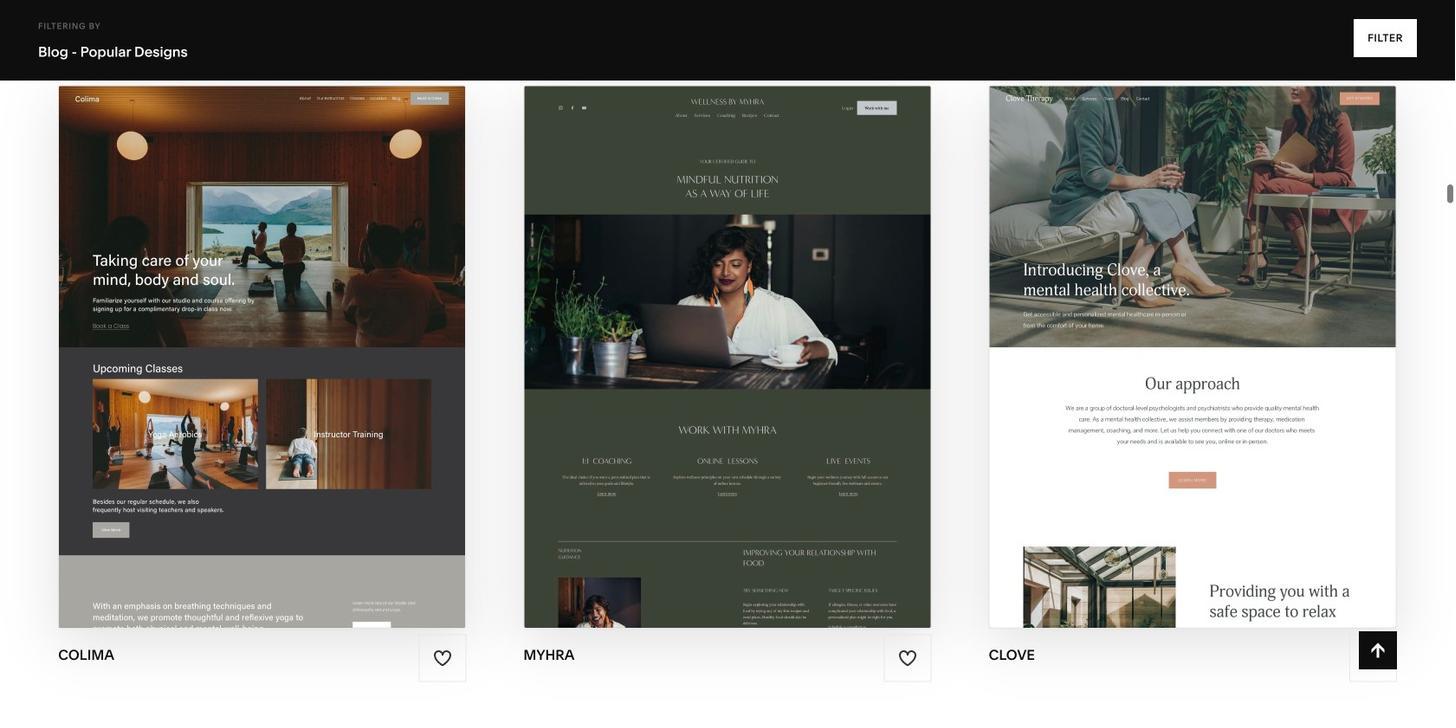 Task type: locate. For each thing, give the bounding box(es) containing it.
add colima to your favorites list image
[[433, 649, 452, 668]]

clove image
[[990, 86, 1397, 628]]

colima image
[[59, 86, 466, 628]]



Task type: vqa. For each thing, say whether or not it's contained in the screenshot.
I
no



Task type: describe. For each thing, give the bounding box(es) containing it.
myhra image
[[525, 86, 931, 628]]

add myhra to your favorites list image
[[899, 649, 918, 668]]

back to top image
[[1369, 641, 1388, 660]]



